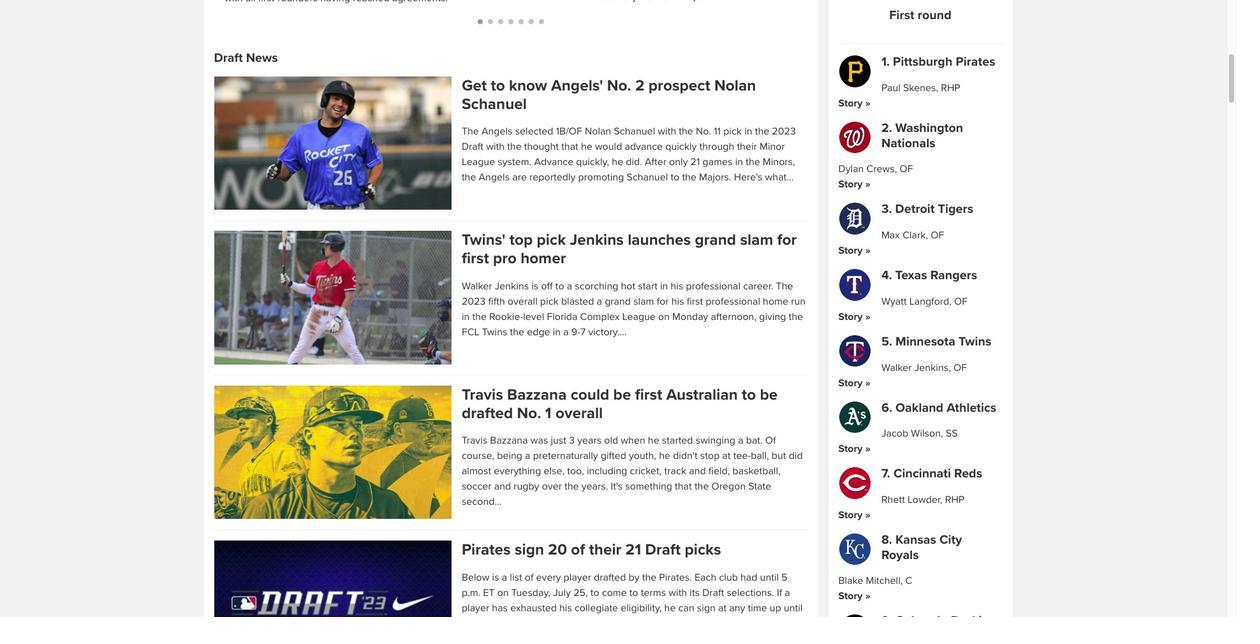 Task type: describe. For each thing, give the bounding box(es) containing it.
washington
[[896, 121, 964, 136]]

blake
[[839, 575, 864, 588]]

0 vertical spatial and
[[689, 465, 706, 478]]

crews,
[[867, 163, 898, 176]]

picks
[[685, 541, 722, 560]]

nationals
[[882, 136, 936, 151]]

collegiate
[[575, 602, 619, 615]]

twins' top pick jenkins launches grand slam for first pro homer
[[462, 231, 797, 268]]

no. inside the angels selected 1b/of nolan schanuel with the no. 11 pick in the 2023 draft with the thought that he would advance quickly through their minor league system. advance quickly, he did. after only 21 games in the minors, the angels are reportedly promoting schanuel to the majors. here's what...
[[696, 125, 712, 138]]

draft inside below is a list of every player drafted by the pirates. each club had until 5 p.m. et on tuesday, july 25, to come to terms with its draft selections. if a player has exhausted his collegiate eligibility, he can sign at any time up until one week prior to...
[[703, 587, 725, 600]]

started
[[662, 435, 694, 448]]

sign inside below is a list of every player drafted by the pirates. each club had until 5 p.m. et on tuesday, july 25, to come to terms with its draft selections. if a player has exhausted his collegiate eligibility, he can sign at any time up until one week prior to...
[[698, 602, 716, 615]]

story » link for 4. texas rangers
[[839, 311, 871, 324]]

draft news
[[214, 50, 278, 66]]

he up youth,
[[648, 435, 660, 448]]

to inside travis bazzana could be first australian to be drafted no. 1 overall
[[742, 386, 756, 404]]

victory....
[[589, 326, 627, 339]]

its
[[690, 587, 700, 600]]

jenkins inside walker jenkins is off to a scorching hot start in his professional career. the 2023 fifth overall pick blasted a grand slam for his first professional home run in the rookie-level florida complex league on monday afternoon, giving the fcl twins the edge in a 9-7 victory....
[[495, 280, 529, 293]]

draft inside the angels selected 1b/of nolan schanuel with the no. 11 pick in the 2023 draft with the thought that he would advance quickly through their minor league system. advance quickly, he did. after only 21 games in the minors, the angels are reportedly promoting schanuel to the majors. here's what...
[[462, 141, 484, 153]]

rhp for cincinnati
[[946, 494, 965, 507]]

exhausted
[[511, 602, 557, 615]]

5
[[782, 572, 788, 584]]

his inside below is a list of every player drafted by the pirates. each club had until 5 p.m. et on tuesday, july 25, to come to terms with its draft selections. if a player has exhausted his collegiate eligibility, he can sign at any time up until one week prior to...
[[560, 602, 572, 615]]

detroit
[[896, 202, 935, 217]]

first round
[[890, 7, 952, 23]]

did
[[789, 450, 803, 463]]

prospect
[[649, 76, 711, 95]]

the down too,
[[565, 481, 579, 494]]

1 vertical spatial his
[[672, 295, 685, 308]]

0 vertical spatial with
[[658, 125, 677, 138]]

1
[[545, 405, 552, 423]]

travis for travis bazzana was just 3 years old when he started swinging a bat. of course, being a preternaturally gifted youth, he didn't stop at tee-ball, but did almost everything else, too, including cricket, track and field, basketball, soccer and rugby over the years. it's something that the oregon state second...
[[462, 435, 488, 448]]

to right the 25,
[[591, 587, 600, 600]]

the down only
[[683, 171, 697, 184]]

cricket,
[[630, 465, 662, 478]]

1. pittsburgh pirates
[[882, 54, 996, 70]]

0 vertical spatial his
[[671, 280, 684, 293]]

first inside twins' top pick jenkins launches grand slam for first pro homer
[[462, 250, 489, 268]]

a up blasted
[[567, 280, 573, 293]]

to inside the angels selected 1b/of nolan schanuel with the no. 11 pick in the 2023 draft with the thought that he would advance quickly through their minor league system. advance quickly, he did. after only 21 games in the minors, the angels are reportedly promoting schanuel to the majors. here's what...
[[671, 171, 680, 184]]

reportedly
[[530, 171, 576, 184]]

1 vertical spatial 21
[[626, 541, 642, 560]]

4.
[[882, 268, 893, 283]]

of for tigers
[[931, 229, 945, 242]]

walker jenkins is off to a scorching hot start in his professional career. the 2023 fifth overall pick blasted a grand slam for his first professional home run in the rookie-level florida complex league on monday afternoon, giving the fcl twins the edge in a 9-7 victory....
[[462, 280, 806, 339]]

paul
[[882, 82, 901, 94]]

story for 2. washington nationals
[[839, 178, 863, 191]]

» for 8. kansas city royals
[[866, 591, 871, 603]]

the up 'here's'
[[746, 156, 761, 169]]

nolan inside get to know angels' no. 2 prospect nolan schanuel
[[715, 76, 756, 95]]

majors.
[[700, 171, 732, 184]]

with inside below is a list of every player drafted by the pirates. each club had until 5 p.m. et on tuesday, july 25, to come to terms with its draft selections. if a player has exhausted his collegiate eligibility, he can sign at any time up until one week prior to...
[[669, 587, 688, 600]]

the down the rookie-
[[510, 326, 525, 339]]

the inside walker jenkins is off to a scorching hot start in his professional career. the 2023 fifth overall pick blasted a grand slam for his first professional home run in the rookie-level florida complex league on monday afternoon, giving the fcl twins the edge in a 9-7 victory....
[[776, 280, 794, 293]]

first inside walker jenkins is off to a scorching hot start in his professional career. the 2023 fifth overall pick blasted a grand slam for his first professional home run in the rookie-level florida complex league on monday afternoon, giving the fcl twins the edge in a 9-7 victory....
[[687, 295, 704, 308]]

1 vertical spatial player
[[462, 602, 490, 615]]

the up fcl
[[473, 311, 487, 323]]

the down field,
[[695, 481, 709, 494]]

terms
[[641, 587, 666, 600]]

rugby
[[514, 481, 540, 494]]

6.
[[882, 401, 893, 416]]

stop
[[701, 450, 720, 463]]

a left bat.
[[739, 435, 744, 448]]

1 vertical spatial pirates
[[462, 541, 511, 560]]

for inside twins' top pick jenkins launches grand slam for first pro homer
[[778, 231, 797, 250]]

the left are
[[462, 171, 476, 184]]

here's
[[734, 171, 763, 184]]

2023 inside the angels selected 1b/of nolan schanuel with the no. 11 pick in the 2023 draft with the thought that he would advance quickly through their minor league system. advance quickly, he did. after only 21 games in the minors, the angels are reportedly promoting schanuel to the majors. here's what...
[[773, 125, 796, 138]]

prior
[[509, 618, 529, 618]]

the angels selected 1b/of nolan schanuel with the no. 11 pick in the 2023 draft with the thought that he would advance quickly through their minor league system. advance quickly, he did. after only 21 games in the minors, the angels are reportedly promoting schanuel to the majors. here's what...
[[462, 125, 796, 184]]

2
[[636, 76, 645, 95]]

drafted inside travis bazzana could be first australian to be drafted no. 1 overall
[[462, 405, 513, 423]]

minnesota
[[896, 334, 956, 350]]

twins' top pick jenkins launches grand slam for first pro homer link
[[462, 231, 808, 269]]

schanuel inside get to know angels' no. 2 prospect nolan schanuel
[[462, 95, 527, 114]]

their inside the angels selected 1b/of nolan schanuel with the no. 11 pick in the 2023 draft with the thought that he would advance quickly through their minor league system. advance quickly, he did. after only 21 games in the minors, the angels are reportedly promoting schanuel to the majors. here's what...
[[737, 141, 757, 153]]

» for 2. washington nationals
[[866, 178, 871, 191]]

2 be from the left
[[760, 386, 778, 404]]

one
[[462, 618, 479, 618]]

3.
[[882, 202, 893, 217]]

0 horizontal spatial their
[[589, 541, 622, 560]]

draft left news
[[214, 50, 243, 66]]

the up the minor
[[755, 125, 770, 138]]

0 vertical spatial until
[[761, 572, 779, 584]]

1 horizontal spatial twins
[[959, 334, 992, 350]]

just
[[551, 435, 567, 448]]

no. inside travis bazzana could be first australian to be drafted no. 1 overall
[[517, 405, 541, 423]]

1 vertical spatial angels
[[479, 171, 510, 184]]

to inside walker jenkins is off to a scorching hot start in his professional career. the 2023 fifth overall pick blasted a grand slam for his first professional home run in the rookie-level florida complex league on monday afternoon, giving the fcl twins the edge in a 9-7 victory....
[[556, 280, 565, 293]]

time
[[748, 602, 768, 615]]

the inside the angels selected 1b/of nolan schanuel with the no. 11 pick in the 2023 draft with the thought that he would advance quickly through their minor league system. advance quickly, he did. after only 21 games in the minors, the angels are reportedly promoting schanuel to the majors. here's what...
[[462, 125, 479, 138]]

slam inside twins' top pick jenkins launches grand slam for first pro homer
[[741, 231, 774, 250]]

of for rangers
[[955, 295, 968, 308]]

in right the start
[[661, 280, 668, 293]]

» for 4. texas rangers
[[866, 311, 871, 324]]

tigers
[[939, 202, 974, 217]]

can
[[679, 602, 695, 615]]

soccer
[[462, 481, 492, 494]]

in up fcl
[[462, 311, 470, 323]]

overall inside walker jenkins is off to a scorching hot start in his professional career. the 2023 fifth overall pick blasted a grand slam for his first professional home run in the rookie-level florida complex league on monday afternoon, giving the fcl twins the edge in a 9-7 victory....
[[508, 295, 538, 308]]

7
[[581, 326, 586, 339]]

story » link for 1. pittsburgh pirates
[[839, 97, 871, 110]]

on inside below is a list of every player drafted by the pirates. each club had until 5 p.m. et on tuesday, july 25, to come to terms with its draft selections. if a player has exhausted his collegiate eligibility, he can sign at any time up until one week prior to...
[[498, 587, 509, 600]]

drafted inside below is a list of every player drafted by the pirates. each club had until 5 p.m. et on tuesday, july 25, to come to terms with its draft selections. if a player has exhausted his collegiate eligibility, he can sign at any time up until one week prior to...
[[594, 572, 626, 584]]

that inside the angels selected 1b/of nolan schanuel with the no. 11 pick in the 2023 draft with the thought that he would advance quickly through their minor league system. advance quickly, he did. after only 21 games in the minors, the angels are reportedly promoting schanuel to the majors. here's what...
[[562, 141, 579, 153]]

21 inside the angels selected 1b/of nolan schanuel with the no. 11 pick in the 2023 draft with the thought that he would advance quickly through their minor league system. advance quickly, he did. after only 21 games in the minors, the angels are reportedly promoting schanuel to the majors. here's what...
[[691, 156, 700, 169]]

in right 11
[[745, 125, 753, 138]]

1 vertical spatial professional
[[706, 295, 761, 308]]

level
[[524, 311, 545, 323]]

paul skenes, rhp story »
[[839, 82, 961, 110]]

selected
[[515, 125, 554, 138]]

jacob wilson, ss story »
[[839, 428, 958, 456]]

wilson,
[[912, 428, 944, 441]]

5.
[[882, 334, 893, 350]]

rhp for pittsburgh
[[942, 82, 961, 94]]

through
[[700, 141, 735, 153]]

athletics
[[947, 401, 997, 416]]

pick inside twins' top pick jenkins launches grand slam for first pro homer
[[537, 231, 566, 250]]

2 vertical spatial schanuel
[[627, 171, 668, 184]]

minors,
[[763, 156, 796, 169]]

he up track
[[659, 450, 671, 463]]

run
[[792, 295, 806, 308]]

on inside walker jenkins is off to a scorching hot start in his professional career. the 2023 fifth overall pick blasted a grand slam for his first professional home run in the rookie-level florida complex league on monday afternoon, giving the fcl twins the edge in a 9-7 victory....
[[659, 311, 670, 323]]

the up quickly in the top right of the page
[[679, 125, 694, 138]]

he inside below is a list of every player drafted by the pirates. each club had until 5 p.m. et on tuesday, july 25, to come to terms with its draft selections. if a player has exhausted his collegiate eligibility, he can sign at any time up until one week prior to...
[[665, 602, 676, 615]]

a left 9-
[[564, 326, 569, 339]]

of
[[766, 435, 777, 448]]

pirates.
[[660, 572, 692, 584]]

system.
[[498, 156, 532, 169]]

tuesday,
[[512, 587, 551, 600]]

he left did.
[[612, 156, 624, 169]]

in up 'here's'
[[736, 156, 744, 169]]

homer
[[521, 250, 566, 268]]

a left "list"
[[502, 572, 508, 584]]

list
[[510, 572, 522, 584]]

0 vertical spatial player
[[564, 572, 592, 584]]

3. detroit tigers
[[882, 202, 974, 217]]

a right being
[[525, 450, 531, 463]]

1 horizontal spatial of
[[571, 541, 585, 560]]

cincinnati
[[894, 467, 952, 482]]

the down run
[[789, 311, 804, 323]]

travis for travis bazzana could be first australian to be drafted no. 1 overall
[[462, 386, 503, 404]]

below
[[462, 572, 490, 584]]

4. texas rangers
[[882, 268, 978, 283]]

of for nationals
[[900, 163, 914, 176]]

didn't
[[673, 450, 698, 463]]

story » link for 6. oakland athletics
[[839, 443, 871, 456]]

langford,
[[910, 295, 952, 308]]

dylan crews, of story »
[[839, 163, 914, 191]]

travis bazzana could be first australian to be drafted no. 1 overall link
[[462, 386, 808, 423]]

if
[[777, 587, 783, 600]]

» for 1. pittsburgh pirates
[[866, 97, 871, 110]]

rangers
[[931, 268, 978, 283]]

5. minnesota twins
[[882, 334, 992, 350]]

giving
[[760, 311, 787, 323]]

0 vertical spatial angels
[[482, 125, 513, 138]]

everything
[[494, 465, 541, 478]]

blake mitchell, c story »
[[839, 575, 913, 603]]

» for 5. minnesota twins
[[866, 377, 871, 390]]

0 vertical spatial professional
[[686, 280, 741, 293]]

round
[[918, 7, 952, 23]]

home
[[763, 295, 789, 308]]

oregon
[[712, 481, 746, 494]]



Task type: vqa. For each thing, say whether or not it's contained in the screenshot.
Max Clark, OF Story »
yes



Task type: locate. For each thing, give the bounding box(es) containing it.
pirates up below
[[462, 541, 511, 560]]

4 » from the top
[[866, 311, 871, 324]]

blasted
[[562, 295, 595, 308]]

jacob
[[882, 428, 909, 441]]

did.
[[626, 156, 643, 169]]

bazzana up 1
[[507, 386, 567, 404]]

pirates sign 20 of their 21 draft picks link
[[462, 541, 808, 560]]

schanuel down 'after'
[[627, 171, 668, 184]]

on right et at the bottom
[[498, 587, 509, 600]]

walker down 5.
[[882, 362, 912, 374]]

until left 5
[[761, 572, 779, 584]]

story inside jacob wilson, ss story »
[[839, 443, 863, 456]]

almost
[[462, 465, 492, 478]]

kansas
[[896, 533, 937, 548]]

2023 up the minor
[[773, 125, 796, 138]]

overall
[[508, 295, 538, 308], [556, 405, 603, 423]]

0 vertical spatial walker
[[462, 280, 492, 293]]

3
[[569, 435, 575, 448]]

6. oakland athletics
[[882, 401, 997, 416]]

9-
[[572, 326, 581, 339]]

story inside max clark, of story »
[[839, 245, 863, 257]]

0 vertical spatial pick
[[724, 125, 742, 138]]

angels up system.
[[482, 125, 513, 138]]

to inside get to know angels' no. 2 prospect nolan schanuel
[[491, 76, 505, 95]]

1 vertical spatial is
[[492, 572, 500, 584]]

of inside max clark, of story »
[[931, 229, 945, 242]]

1 horizontal spatial 21
[[691, 156, 700, 169]]

» inside max clark, of story »
[[866, 245, 871, 257]]

story for 7. cincinnati reds
[[839, 509, 863, 522]]

0 horizontal spatial 2023
[[462, 295, 486, 308]]

australian
[[667, 386, 738, 404]]

story inside blake mitchell, c story »
[[839, 591, 863, 603]]

1 vertical spatial league
[[623, 311, 656, 323]]

was
[[531, 435, 548, 448]]

their up come
[[589, 541, 622, 560]]

3 story » link from the top
[[839, 245, 871, 257]]

no. left 11
[[696, 125, 712, 138]]

7 story from the top
[[839, 509, 863, 522]]

and
[[689, 465, 706, 478], [494, 481, 511, 494]]

the
[[462, 125, 479, 138], [776, 280, 794, 293]]

start
[[638, 280, 658, 293]]

with up quickly in the top right of the page
[[658, 125, 677, 138]]

games
[[703, 156, 733, 169]]

years.
[[582, 481, 609, 494]]

1 horizontal spatial on
[[659, 311, 670, 323]]

nolan inside the angels selected 1b/of nolan schanuel with the no. 11 pick in the 2023 draft with the thought that he would advance quickly through their minor league system. advance quickly, he did. after only 21 games in the minors, the angels are reportedly promoting schanuel to the majors. here's what...
[[585, 125, 612, 138]]

2 story from the top
[[839, 178, 863, 191]]

pirates right pittsburgh
[[956, 54, 996, 70]]

1 horizontal spatial the
[[776, 280, 794, 293]]

0 vertical spatial no.
[[607, 76, 632, 95]]

by
[[629, 572, 640, 584]]

1 vertical spatial with
[[486, 141, 505, 153]]

to right off
[[556, 280, 565, 293]]

2023 inside walker jenkins is off to a scorching hot start in his professional career. the 2023 fifth overall pick blasted a grand slam for his first professional home run in the rookie-level florida complex league on monday afternoon, giving the fcl twins the edge in a 9-7 victory....
[[462, 295, 486, 308]]

1 vertical spatial sign
[[698, 602, 716, 615]]

for up run
[[778, 231, 797, 250]]

1 vertical spatial at
[[719, 602, 727, 615]]

at inside the travis bazzana was just 3 years old when he started swinging a bat. of course, being a preternaturally gifted youth, he didn't stop at tee-ball, but did almost everything else, too, including cricket, track and field, basketball, soccer and rugby over the years. it's something that the oregon state second...
[[723, 450, 731, 463]]

he left can
[[665, 602, 676, 615]]

angels left are
[[479, 171, 510, 184]]

11
[[714, 125, 721, 138]]

draft up "pirates."
[[646, 541, 681, 560]]

0 vertical spatial pirates
[[956, 54, 996, 70]]

» inside dylan crews, of story »
[[866, 178, 871, 191]]

1 vertical spatial overall
[[556, 405, 603, 423]]

max clark, of story »
[[839, 229, 945, 257]]

years
[[578, 435, 602, 448]]

0 horizontal spatial the
[[462, 125, 479, 138]]

story inside paul skenes, rhp story »
[[839, 97, 863, 110]]

bazzana up being
[[490, 435, 528, 448]]

1 horizontal spatial their
[[737, 141, 757, 153]]

25,
[[574, 587, 588, 600]]

0 vertical spatial nolan
[[715, 76, 756, 95]]

draft inside pirates sign 20 of their 21 draft picks link
[[646, 541, 681, 560]]

2 vertical spatial no.
[[517, 405, 541, 423]]

1 horizontal spatial first
[[635, 386, 663, 404]]

0 horizontal spatial pirates
[[462, 541, 511, 560]]

grand right launches
[[695, 231, 737, 250]]

grand inside twins' top pick jenkins launches grand slam for first pro homer
[[695, 231, 737, 250]]

in down florida
[[553, 326, 561, 339]]

first inside travis bazzana could be first australian to be drafted no. 1 overall
[[635, 386, 663, 404]]

rookie-
[[490, 311, 524, 323]]

1 horizontal spatial and
[[689, 465, 706, 478]]

bat.
[[747, 435, 763, 448]]

1 horizontal spatial sign
[[698, 602, 716, 615]]

ball,
[[751, 450, 770, 463]]

jenkins
[[570, 231, 624, 250], [495, 280, 529, 293]]

are
[[513, 171, 527, 184]]

0 vertical spatial slam
[[741, 231, 774, 250]]

to
[[491, 76, 505, 95], [671, 171, 680, 184], [556, 280, 565, 293], [742, 386, 756, 404], [591, 587, 600, 600], [630, 587, 639, 600]]

thought
[[525, 141, 559, 153]]

0 horizontal spatial for
[[657, 295, 669, 308]]

first up monday
[[687, 295, 704, 308]]

1 story from the top
[[839, 97, 863, 110]]

story for 1. pittsburgh pirates
[[839, 97, 863, 110]]

1 horizontal spatial grand
[[695, 231, 737, 250]]

0 horizontal spatial of
[[525, 572, 534, 584]]

eligibility,
[[621, 602, 662, 615]]

travis bazzana was just 3 years old when he started swinging a bat. of course, being a preternaturally gifted youth, he didn't stop at tee-ball, but did almost everything else, too, including cricket, track and field, basketball, soccer and rugby over the years. it's something that the oregon state second...
[[462, 435, 803, 509]]

pick inside the angels selected 1b/of nolan schanuel with the no. 11 pick in the 2023 draft with the thought that he would advance quickly through their minor league system. advance quickly, he did. after only 21 games in the minors, the angels are reportedly promoting schanuel to the majors. here's what...
[[724, 125, 742, 138]]

2 horizontal spatial no.
[[696, 125, 712, 138]]

4 story » link from the top
[[839, 311, 871, 324]]

5 » from the top
[[866, 377, 871, 390]]

2 vertical spatial pick
[[540, 295, 559, 308]]

1 vertical spatial their
[[589, 541, 622, 560]]

angels
[[482, 125, 513, 138], [479, 171, 510, 184]]

is
[[532, 280, 539, 293], [492, 572, 500, 584]]

1 vertical spatial until
[[784, 602, 803, 615]]

0 horizontal spatial walker
[[462, 280, 492, 293]]

any
[[730, 602, 746, 615]]

tee-
[[734, 450, 751, 463]]

twins
[[482, 326, 508, 339], [959, 334, 992, 350]]

0 horizontal spatial slam
[[634, 295, 655, 308]]

story » link for 2. washington nationals
[[839, 178, 871, 191]]

of inside below is a list of every player drafted by the pirates. each club had until 5 p.m. et on tuesday, july 25, to come to terms with its draft selections. if a player has exhausted his collegiate eligibility, he can sign at any time up until one week prior to...
[[525, 572, 534, 584]]

0 horizontal spatial league
[[462, 156, 495, 169]]

1 travis from the top
[[462, 386, 503, 404]]

gifted
[[601, 450, 627, 463]]

0 vertical spatial grand
[[695, 231, 737, 250]]

to down by
[[630, 587, 639, 600]]

scorching
[[575, 280, 619, 293]]

is inside walker jenkins is off to a scorching hot start in his professional career. the 2023 fifth overall pick blasted a grand slam for his first professional home run in the rookie-level florida complex league on monday afternoon, giving the fcl twins the edge in a 9-7 victory....
[[532, 280, 539, 293]]

story inside wyatt langford, of story »
[[839, 311, 863, 324]]

of inside dylan crews, of story »
[[900, 163, 914, 176]]

sign left 20 at the left of page
[[515, 541, 544, 560]]

that inside the travis bazzana was just 3 years old when he started swinging a bat. of course, being a preternaturally gifted youth, he didn't stop at tee-ball, but did almost everything else, too, including cricket, track and field, basketball, soccer and rugby over the years. it's something that the oregon state second...
[[675, 481, 692, 494]]

1 vertical spatial drafted
[[594, 572, 626, 584]]

is up et at the bottom
[[492, 572, 500, 584]]

minor
[[760, 141, 786, 153]]

3 story from the top
[[839, 245, 863, 257]]

21 up by
[[626, 541, 642, 560]]

monday
[[673, 311, 709, 323]]

get
[[462, 76, 487, 95]]

reds
[[955, 467, 983, 482]]

1b/of
[[556, 125, 583, 138]]

0 horizontal spatial and
[[494, 481, 511, 494]]

get to know angels' no. 2 prospect nolan schanuel
[[462, 76, 756, 114]]

his up monday
[[672, 295, 685, 308]]

p.m.
[[462, 587, 481, 600]]

draft
[[214, 50, 243, 66], [462, 141, 484, 153], [646, 541, 681, 560], [703, 587, 725, 600]]

of inside walker jenkins, of story »
[[954, 362, 968, 374]]

track
[[665, 465, 687, 478]]

walker for jenkins,
[[882, 362, 912, 374]]

8 story » link from the top
[[839, 591, 871, 603]]

» inside paul skenes, rhp story »
[[866, 97, 871, 110]]

league inside walker jenkins is off to a scorching hot start in his professional career. the 2023 fifth overall pick blasted a grand slam for his first professional home run in the rookie-level florida complex league on monday afternoon, giving the fcl twins the edge in a 9-7 victory....
[[623, 311, 656, 323]]

first up the when
[[635, 386, 663, 404]]

mitchell,
[[866, 575, 903, 588]]

1 horizontal spatial until
[[784, 602, 803, 615]]

story » link for 8. kansas city royals
[[839, 591, 871, 603]]

be up the of
[[760, 386, 778, 404]]

1 horizontal spatial that
[[675, 481, 692, 494]]

0 horizontal spatial until
[[761, 572, 779, 584]]

story for 8. kansas city royals
[[839, 591, 863, 603]]

for inside walker jenkins is off to a scorching hot start in his professional career. the 2023 fifth overall pick blasted a grand slam for his first professional home run in the rookie-level florida complex league on monday afternoon, giving the fcl twins the edge in a 9-7 victory....
[[657, 295, 669, 308]]

schanuel down get
[[462, 95, 527, 114]]

rhp down 1. pittsburgh pirates
[[942, 82, 961, 94]]

and down the everything
[[494, 481, 511, 494]]

» inside walker jenkins, of story »
[[866, 377, 871, 390]]

something
[[626, 481, 673, 494]]

story for 5. minnesota twins
[[839, 377, 863, 390]]

c
[[906, 575, 913, 588]]

0 vertical spatial for
[[778, 231, 797, 250]]

1 vertical spatial that
[[675, 481, 692, 494]]

pick inside walker jenkins is off to a scorching hot start in his professional career. the 2023 fifth overall pick blasted a grand slam for his first professional home run in the rookie-level florida complex league on monday afternoon, giving the fcl twins the edge in a 9-7 victory....
[[540, 295, 559, 308]]

travis bazzana could be first australian to be drafted no. 1 overall
[[462, 386, 778, 423]]

1 » from the top
[[866, 97, 871, 110]]

off
[[541, 280, 553, 293]]

nolan up 11
[[715, 76, 756, 95]]

1 vertical spatial and
[[494, 481, 511, 494]]

1 vertical spatial jenkins
[[495, 280, 529, 293]]

the inside below is a list of every player drafted by the pirates. each club had until 5 p.m. et on tuesday, july 25, to come to terms with its draft selections. if a player has exhausted his collegiate eligibility, he can sign at any time up until one week prior to...
[[643, 572, 657, 584]]

of right jenkins,
[[954, 362, 968, 374]]

drafted up come
[[594, 572, 626, 584]]

jenkins up fifth
[[495, 280, 529, 293]]

0 horizontal spatial twins
[[482, 326, 508, 339]]

story for 6. oakland athletics
[[839, 443, 863, 456]]

including
[[587, 465, 628, 478]]

5 story » link from the top
[[839, 377, 871, 390]]

at left the any
[[719, 602, 727, 615]]

the right by
[[643, 572, 657, 584]]

story
[[839, 97, 863, 110], [839, 178, 863, 191], [839, 245, 863, 257], [839, 311, 863, 324], [839, 377, 863, 390], [839, 443, 863, 456], [839, 509, 863, 522], [839, 591, 863, 603]]

0 vertical spatial travis
[[462, 386, 503, 404]]

second...
[[462, 496, 502, 509]]

royals
[[882, 548, 919, 563]]

0 vertical spatial the
[[462, 125, 479, 138]]

» inside blake mitchell, c story »
[[866, 591, 871, 603]]

story for 4. texas rangers
[[839, 311, 863, 324]]

the up home
[[776, 280, 794, 293]]

0 horizontal spatial is
[[492, 572, 500, 584]]

twins inside walker jenkins is off to a scorching hot start in his professional career. the 2023 fifth overall pick blasted a grand slam for his first professional home run in the rookie-level florida complex league on monday afternoon, giving the fcl twins the edge in a 9-7 victory....
[[482, 326, 508, 339]]

walker inside walker jenkins, of story »
[[882, 362, 912, 374]]

rhp inside rhett lowder, rhp story »
[[946, 494, 965, 507]]

florida
[[547, 311, 578, 323]]

story inside walker jenkins, of story »
[[839, 377, 863, 390]]

0 horizontal spatial overall
[[508, 295, 538, 308]]

until
[[761, 572, 779, 584], [784, 602, 803, 615]]

8 story from the top
[[839, 591, 863, 603]]

21 right only
[[691, 156, 700, 169]]

0 horizontal spatial sign
[[515, 541, 544, 560]]

jenkins up scorching
[[570, 231, 624, 250]]

bazzana inside the travis bazzana was just 3 years old when he started swinging a bat. of course, being a preternaturally gifted youth, he didn't stop at tee-ball, but did almost everything else, too, including cricket, track and field, basketball, soccer and rugby over the years. it's something that the oregon state second...
[[490, 435, 528, 448]]

for
[[778, 231, 797, 250], [657, 295, 669, 308]]

1 vertical spatial no.
[[696, 125, 712, 138]]

professional
[[686, 280, 741, 293], [706, 295, 761, 308]]

0 vertical spatial rhp
[[942, 82, 961, 94]]

0 vertical spatial overall
[[508, 295, 538, 308]]

field,
[[709, 465, 730, 478]]

0 horizontal spatial grand
[[605, 295, 631, 308]]

0 horizontal spatial jenkins
[[495, 280, 529, 293]]

rhp
[[942, 82, 961, 94], [946, 494, 965, 507]]

the up system.
[[507, 141, 522, 153]]

of
[[571, 541, 585, 560], [525, 572, 534, 584]]

until right up in the right bottom of the page
[[784, 602, 803, 615]]

for down the start
[[657, 295, 669, 308]]

1 vertical spatial bazzana
[[490, 435, 528, 448]]

6 story from the top
[[839, 443, 863, 456]]

0 vertical spatial at
[[723, 450, 731, 463]]

with down "pirates."
[[669, 587, 688, 600]]

story inside rhett lowder, rhp story »
[[839, 509, 863, 522]]

» for 7. cincinnati reds
[[866, 509, 871, 522]]

story » link for 3. detroit tigers
[[839, 245, 871, 257]]

grand inside walker jenkins is off to a scorching hot start in his professional career. the 2023 fifth overall pick blasted a grand slam for his first professional home run in the rookie-level florida complex league on monday afternoon, giving the fcl twins the edge in a 9-7 victory....
[[605, 295, 631, 308]]

schanuel up advance
[[614, 125, 656, 138]]

0 horizontal spatial no.
[[517, 405, 541, 423]]

league
[[462, 156, 495, 169], [623, 311, 656, 323]]

pirates sign 20 of their 21 draft picks
[[462, 541, 722, 560]]

0 horizontal spatial be
[[614, 386, 632, 404]]

bazzana for was
[[490, 435, 528, 448]]

1 vertical spatial schanuel
[[614, 125, 656, 138]]

to up bat.
[[742, 386, 756, 404]]

3 » from the top
[[866, 245, 871, 257]]

no.
[[607, 76, 632, 95], [696, 125, 712, 138], [517, 405, 541, 423]]

1 vertical spatial walker
[[882, 362, 912, 374]]

swinging
[[696, 435, 736, 448]]

afternoon,
[[711, 311, 757, 323]]

» inside jacob wilson, ss story »
[[866, 443, 871, 456]]

be right could on the bottom left of page
[[614, 386, 632, 404]]

0 horizontal spatial that
[[562, 141, 579, 153]]

slam down the start
[[634, 295, 655, 308]]

7 » from the top
[[866, 509, 871, 522]]

1 vertical spatial the
[[776, 280, 794, 293]]

1 vertical spatial slam
[[634, 295, 655, 308]]

0 vertical spatial drafted
[[462, 405, 513, 423]]

0 vertical spatial is
[[532, 280, 539, 293]]

his right the start
[[671, 280, 684, 293]]

of right "list"
[[525, 572, 534, 584]]

he up quickly,
[[581, 141, 593, 153]]

0 vertical spatial on
[[659, 311, 670, 323]]

1 story » link from the top
[[839, 97, 871, 110]]

0 horizontal spatial drafted
[[462, 405, 513, 423]]

» for 6. oakland athletics
[[866, 443, 871, 456]]

his down july
[[560, 602, 572, 615]]

be
[[614, 386, 632, 404], [760, 386, 778, 404]]

and down didn't
[[689, 465, 706, 478]]

every
[[536, 572, 561, 584]]

league left system.
[[462, 156, 495, 169]]

1.
[[882, 54, 890, 70]]

travis inside the travis bazzana was just 3 years old when he started swinging a bat. of course, being a preternaturally gifted youth, he didn't stop at tee-ball, but did almost everything else, too, including cricket, track and field, basketball, soccer and rugby over the years. it's something that the oregon state second...
[[462, 435, 488, 448]]

bazzana inside travis bazzana could be first australian to be drafted no. 1 overall
[[507, 386, 567, 404]]

1 horizontal spatial drafted
[[594, 572, 626, 584]]

0 horizontal spatial nolan
[[585, 125, 612, 138]]

overall up level
[[508, 295, 538, 308]]

1 vertical spatial for
[[657, 295, 669, 308]]

of right 20 at the left of page
[[571, 541, 585, 560]]

0 horizontal spatial on
[[498, 587, 509, 600]]

no. left 2
[[607, 76, 632, 95]]

6 story » link from the top
[[839, 443, 871, 456]]

0 vertical spatial league
[[462, 156, 495, 169]]

0 horizontal spatial 21
[[626, 541, 642, 560]]

jenkins inside twins' top pick jenkins launches grand slam for first pro homer
[[570, 231, 624, 250]]

pro
[[493, 250, 517, 268]]

1 horizontal spatial 2023
[[773, 125, 796, 138]]

story » link for 7. cincinnati reds
[[839, 509, 871, 522]]

of for twins
[[954, 362, 968, 374]]

youth,
[[629, 450, 657, 463]]

20
[[548, 541, 567, 560]]

their left the minor
[[737, 141, 757, 153]]

»
[[866, 97, 871, 110], [866, 178, 871, 191], [866, 245, 871, 257], [866, 311, 871, 324], [866, 377, 871, 390], [866, 443, 871, 456], [866, 509, 871, 522], [866, 591, 871, 603]]

twins right the minnesota
[[959, 334, 992, 350]]

0 vertical spatial bazzana
[[507, 386, 567, 404]]

story for 3. detroit tigers
[[839, 245, 863, 257]]

2 story » link from the top
[[839, 178, 871, 191]]

bazzana for could
[[507, 386, 567, 404]]

story » link for 5. minnesota twins
[[839, 377, 871, 390]]

grand
[[695, 231, 737, 250], [605, 295, 631, 308]]

state
[[749, 481, 772, 494]]

0 vertical spatial jenkins
[[570, 231, 624, 250]]

1 horizontal spatial player
[[564, 572, 592, 584]]

on left monday
[[659, 311, 670, 323]]

2 » from the top
[[866, 178, 871, 191]]

no. inside get to know angels' no. 2 prospect nolan schanuel
[[607, 76, 632, 95]]

of down rangers at right
[[955, 295, 968, 308]]

4 story from the top
[[839, 311, 863, 324]]

story inside dylan crews, of story »
[[839, 178, 863, 191]]

8 » from the top
[[866, 591, 871, 603]]

travis inside travis bazzana could be first australian to be drafted no. 1 overall
[[462, 386, 503, 404]]

first down twins'
[[462, 250, 489, 268]]

is left off
[[532, 280, 539, 293]]

of right clark,
[[931, 229, 945, 242]]

drafted up course,
[[462, 405, 513, 423]]

basketball,
[[733, 465, 781, 478]]

2 horizontal spatial first
[[687, 295, 704, 308]]

2023
[[773, 125, 796, 138], [462, 295, 486, 308]]

walker inside walker jenkins is off to a scorching hot start in his professional career. the 2023 fifth overall pick blasted a grand slam for his first professional home run in the rookie-level florida complex league on monday afternoon, giving the fcl twins the edge in a 9-7 victory....
[[462, 280, 492, 293]]

when
[[621, 435, 646, 448]]

only
[[670, 156, 688, 169]]

0 vertical spatial 21
[[691, 156, 700, 169]]

overall down could on the bottom left of page
[[556, 405, 603, 423]]

1 vertical spatial rhp
[[946, 494, 965, 507]]

rhp inside paul skenes, rhp story »
[[942, 82, 961, 94]]

that down track
[[675, 481, 692, 494]]

grand down hot
[[605, 295, 631, 308]]

2 vertical spatial his
[[560, 602, 572, 615]]

» inside wyatt langford, of story »
[[866, 311, 871, 324]]

nolan up would
[[585, 125, 612, 138]]

pick up the 'homer'
[[537, 231, 566, 250]]

8.
[[882, 533, 893, 548]]

to right get
[[491, 76, 505, 95]]

5 story from the top
[[839, 377, 863, 390]]

of right crews,
[[900, 163, 914, 176]]

is inside below is a list of every player drafted by the pirates. each club had until 5 p.m. et on tuesday, july 25, to come to terms with its draft selections. if a player has exhausted his collegiate eligibility, he can sign at any time up until one week prior to...
[[492, 572, 500, 584]]

a up complex
[[597, 295, 603, 308]]

1 horizontal spatial nolan
[[715, 76, 756, 95]]

1 be from the left
[[614, 386, 632, 404]]

21
[[691, 156, 700, 169], [626, 541, 642, 560]]

at inside below is a list of every player drafted by the pirates. each club had until 5 p.m. et on tuesday, july 25, to come to terms with its draft selections. if a player has exhausted his collegiate eligibility, he can sign at any time up until one week prior to...
[[719, 602, 727, 615]]

that down 1b/of
[[562, 141, 579, 153]]

2 travis from the top
[[462, 435, 488, 448]]

0 vertical spatial that
[[562, 141, 579, 153]]

walker up fifth
[[462, 280, 492, 293]]

» for 3. detroit tigers
[[866, 245, 871, 257]]

player up the 25,
[[564, 572, 592, 584]]

sign down its
[[698, 602, 716, 615]]

6 » from the top
[[866, 443, 871, 456]]

slam inside walker jenkins is off to a scorching hot start in his professional career. the 2023 fifth overall pick blasted a grand slam for his first professional home run in the rookie-level florida complex league on monday afternoon, giving the fcl twins the edge in a 9-7 victory....
[[634, 295, 655, 308]]

2.
[[882, 121, 893, 136]]

club
[[720, 572, 738, 584]]

a right if
[[785, 587, 791, 600]]

overall inside travis bazzana could be first australian to be drafted no. 1 overall
[[556, 405, 603, 423]]

league inside the angels selected 1b/of nolan schanuel with the no. 11 pick in the 2023 draft with the thought that he would advance quickly through their minor league system. advance quickly, he did. after only 21 games in the minors, the angels are reportedly promoting schanuel to the majors. here's what...
[[462, 156, 495, 169]]

0 vertical spatial 2023
[[773, 125, 796, 138]]

of inside wyatt langford, of story »
[[955, 295, 968, 308]]

1 horizontal spatial be
[[760, 386, 778, 404]]

1 horizontal spatial overall
[[556, 405, 603, 423]]

» inside rhett lowder, rhp story »
[[866, 509, 871, 522]]

launches
[[628, 231, 691, 250]]

with up system.
[[486, 141, 505, 153]]

pick down off
[[540, 295, 559, 308]]

1 vertical spatial on
[[498, 587, 509, 600]]

1 vertical spatial 2023
[[462, 295, 486, 308]]

0 vertical spatial schanuel
[[462, 95, 527, 114]]

7 story » link from the top
[[839, 509, 871, 522]]

walker for jenkins
[[462, 280, 492, 293]]

1 horizontal spatial slam
[[741, 231, 774, 250]]



